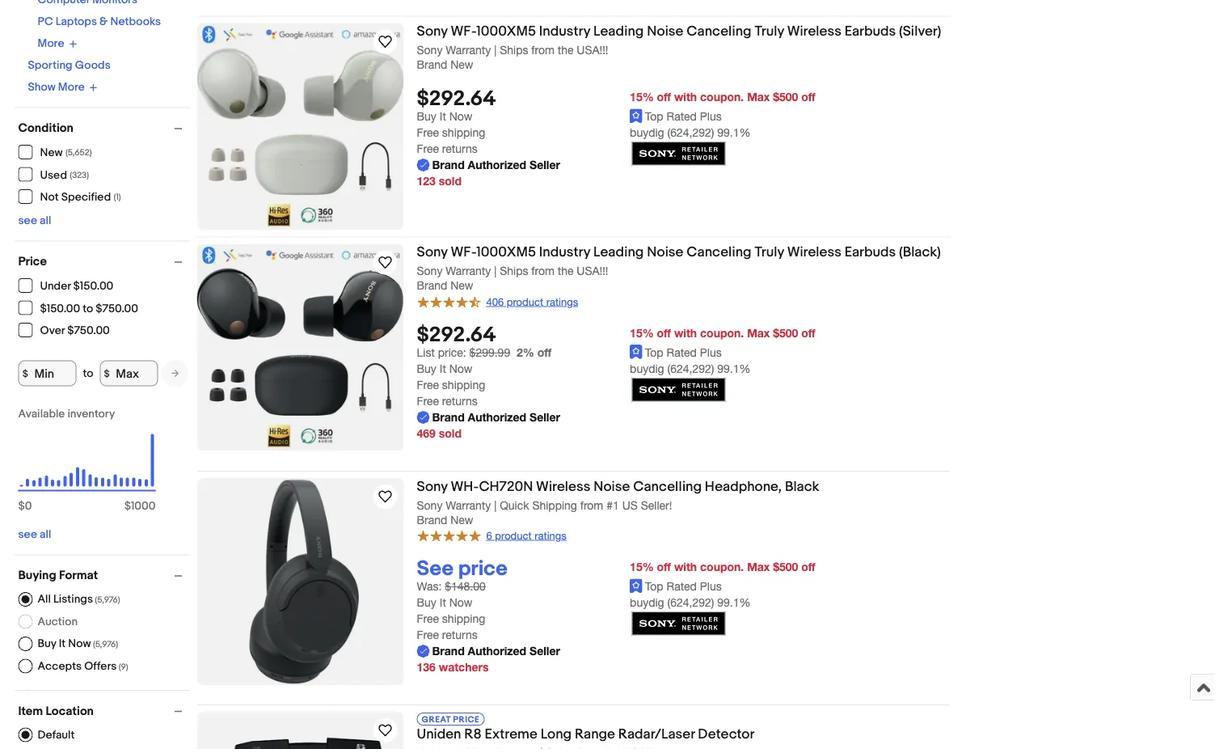 Task type: vqa. For each thing, say whether or not it's contained in the screenshot.


Task type: describe. For each thing, give the bounding box(es) containing it.
under
[[40, 279, 71, 293]]

sony wf-1000xm5 industry leading noise canceling truly wireless earbuds (silver) sony warranty | ships from the usa!!! brand new
[[417, 23, 942, 71]]

buydig (624,292) 99.1% free shipping for wireless
[[417, 596, 751, 625]]

buydig (624,292) 99.1% free returns
[[417, 126, 751, 155]]

1000xm5 for (black)
[[477, 244, 536, 261]]

(9)
[[119, 662, 128, 672]]

accepts offers (9)
[[38, 659, 128, 673]]

sony wh-ch720n wireless noise cancelling headphone, black heading
[[417, 478, 820, 495]]

buydig inside buydig (624,292) 99.1% free returns
[[630, 126, 665, 139]]

black
[[785, 478, 820, 495]]

1 top rated plus from the top
[[645, 110, 722, 123]]

15% for noise
[[630, 326, 654, 339]]

99.1% for headphone,
[[718, 596, 751, 609]]

item
[[18, 704, 43, 718]]

$ up buying format dropdown button
[[124, 500, 131, 513]]

see price
[[417, 557, 508, 582]]

specified
[[61, 191, 111, 204]]

great price button
[[417, 712, 485, 726]]

$500 for black
[[774, 560, 799, 573]]

1 shipping from the top
[[442, 126, 486, 139]]

$148.00
[[445, 580, 486, 593]]

condition button
[[18, 121, 190, 136]]

sony wh-ch720n wireless noise cancelling headphone, black link
[[417, 478, 950, 498]]

show
[[28, 80, 56, 94]]

watch sony wf-1000xm5 industry leading noise canceling truly wireless earbuds (silver) image
[[376, 32, 395, 51]]

wh-
[[451, 478, 479, 495]]

under $150.00
[[40, 279, 114, 293]]

usa!!! for (silver)
[[577, 43, 609, 57]]

noise for (black)
[[647, 244, 684, 261]]

it inside 15% off with coupon. max $500 off buy it now
[[440, 110, 446, 123]]

top rated plus image for noise
[[630, 579, 643, 593]]

15% off with coupon. max $500 off buy it now
[[417, 90, 816, 123]]

seller inside brand authorized seller 123 sold
[[530, 158, 561, 171]]

warranty for (black)
[[446, 264, 491, 278]]

truly for (silver)
[[755, 23, 785, 40]]

truly for (black)
[[755, 244, 785, 261]]

1 to from the top
[[83, 302, 93, 315]]

laptops
[[56, 15, 97, 29]]

buy it now (5,976)
[[38, 637, 118, 651]]

was:
[[417, 580, 442, 593]]

2 to from the top
[[83, 366, 93, 380]]

default link
[[18, 728, 75, 742]]

$ up the buying
[[18, 500, 25, 513]]

$ up available
[[22, 367, 28, 379]]

(5,976) inside "all listings (5,976)"
[[95, 595, 120, 605]]

1 vertical spatial more
[[58, 80, 85, 94]]

max for headphone,
[[748, 560, 770, 573]]

buydig for noise
[[630, 362, 665, 375]]

(624,292) inside buydig (624,292) 99.1% free returns
[[668, 126, 715, 139]]

see price link
[[417, 557, 508, 582]]

earbuds for (silver)
[[845, 23, 897, 40]]

| for (silver)
[[494, 43, 497, 57]]

1 free from the top
[[417, 126, 439, 139]]

$150.00 to $750.00
[[40, 302, 138, 315]]

406 product ratings
[[487, 295, 579, 308]]

all listings (5,976)
[[38, 592, 120, 606]]

uniden r8 extreme long range radar/laser detector link
[[417, 726, 950, 746]]

now down price:
[[450, 362, 473, 375]]

buy down auction
[[38, 637, 56, 651]]

available
[[18, 407, 65, 421]]

1 sony from the top
[[417, 23, 448, 40]]

sony wf-1000xm5 industry leading noise canceling truly wireless earbuds (silver) link
[[417, 23, 950, 43]]

price button
[[18, 254, 190, 269]]

great price uniden r8 extreme long range radar/laser detector
[[417, 714, 755, 743]]

shipping
[[533, 498, 578, 512]]

item location
[[18, 704, 94, 718]]

max inside 15% off with coupon. max $500 off buy it now
[[748, 90, 770, 103]]

see for condition
[[18, 214, 37, 228]]

over $750.00
[[40, 324, 110, 338]]

it up accepts
[[59, 637, 66, 651]]

available inventory
[[18, 407, 115, 421]]

max for canceling
[[748, 326, 770, 339]]

ratings for wireless
[[535, 529, 567, 542]]

sold inside free returns brand authorized seller 469 sold
[[439, 427, 462, 440]]

(624,292) for cancelling
[[668, 596, 715, 609]]

price
[[458, 557, 508, 582]]

uniden r8 extreme long range radar/laser detector image
[[197, 712, 404, 749]]

not specified (1)
[[40, 191, 121, 204]]

all for condition
[[40, 214, 51, 228]]

5 free from the top
[[417, 612, 439, 625]]

buy it now for wh-
[[417, 596, 473, 609]]

offers
[[84, 659, 117, 673]]

15% off with coupon. max $500 off was: $148.00
[[417, 560, 816, 593]]

headphone,
[[705, 478, 782, 495]]

buydig (624,292) 99.1% free shipping for industry
[[417, 362, 751, 391]]

wf- for (silver)
[[451, 23, 477, 40]]

 (5,976) Items text field
[[93, 595, 120, 605]]

top rated plus image
[[630, 109, 643, 123]]

extreme
[[485, 726, 538, 743]]

(silver)
[[900, 23, 942, 40]]

$150.00 to $750.00 link
[[18, 301, 139, 315]]

123
[[417, 174, 436, 188]]

auction
[[38, 615, 78, 628]]

coupon. for headphone,
[[701, 560, 744, 573]]

#1
[[607, 498, 619, 512]]

6
[[487, 529, 492, 542]]

from for (silver)
[[532, 43, 555, 57]]

used (323)
[[40, 168, 89, 182]]

warranty inside sony wh-ch720n wireless noise cancelling headphone, black sony warranty | quick shipping from #1 us seller! brand new
[[446, 498, 491, 512]]

top for noise
[[645, 346, 664, 359]]

6 product ratings
[[487, 529, 567, 542]]

canceling for (silver)
[[687, 23, 752, 40]]

sporting goods link
[[28, 59, 111, 72]]

| for (black)
[[494, 264, 497, 278]]

$299.99
[[470, 346, 511, 359]]

&
[[100, 15, 108, 29]]

price
[[18, 254, 47, 269]]

quick
[[500, 498, 529, 512]]

5 sony from the top
[[417, 478, 448, 495]]

3 free from the top
[[417, 378, 439, 391]]

under $150.00 link
[[18, 278, 114, 293]]

see
[[417, 557, 454, 582]]

over $750.00 link
[[18, 323, 111, 338]]

brand inside sony wh-ch720n wireless noise cancelling headphone, black sony warranty | quick shipping from #1 us seller! brand new
[[417, 513, 448, 526]]

pc laptops & netbooks
[[38, 15, 161, 29]]

brand inside sony wf-1000xm5 industry leading noise canceling truly wireless earbuds (silver) sony warranty | ships from the usa!!! brand new
[[417, 58, 448, 71]]

1 rated from the top
[[667, 110, 697, 123]]

shipping for wf-
[[442, 378, 486, 391]]

$ 0
[[18, 500, 32, 513]]

buying format button
[[18, 568, 190, 583]]

0
[[25, 500, 32, 513]]

1000xm5 for (silver)
[[477, 23, 536, 40]]

brand inside brand authorized seller 123 sold
[[432, 158, 465, 171]]

buy down list
[[417, 362, 437, 375]]

shipping for wh-
[[442, 612, 486, 625]]

authorized for wf-
[[468, 410, 527, 424]]

6 sony from the top
[[417, 498, 443, 512]]

see all button for condition
[[18, 214, 51, 228]]

sony wf-1000xm5 industry leading noise canceling truly wireless earbuds (black) sony warranty | ships from the usa!!! brand new
[[417, 244, 941, 292]]

buying format
[[18, 568, 98, 583]]

$292.64 for shipping
[[417, 87, 496, 112]]

406
[[487, 295, 504, 308]]

2%
[[517, 346, 535, 359]]

ships for (silver)
[[500, 43, 529, 57]]

pc laptops & netbooks link
[[38, 15, 161, 29]]

sony wf-1000xm5 industry leading noise canceling truly wireless earbuds (black) heading
[[417, 244, 941, 261]]

price:
[[438, 346, 467, 359]]

noise for (silver)
[[647, 23, 684, 40]]

item location button
[[18, 704, 190, 718]]

more button
[[38, 37, 77, 51]]

returns for wf-
[[442, 394, 478, 408]]

1 top from the top
[[645, 110, 664, 123]]

see all for condition
[[18, 214, 51, 228]]

graph of available inventory between $0 and $1000+ image
[[18, 407, 156, 521]]

brand authorized seller 123 sold
[[417, 158, 561, 188]]

136
[[417, 661, 436, 674]]

top rated plus image for leading
[[630, 345, 643, 359]]

1000
[[131, 500, 156, 513]]



Task type: locate. For each thing, give the bounding box(es) containing it.
usa!!! inside "sony wf-1000xm5 industry leading noise canceling truly wireless earbuds (black) sony warranty | ships from the usa!!! brand new"
[[577, 264, 609, 278]]

from for (black)
[[532, 264, 555, 278]]

netbooks
[[110, 15, 161, 29]]

2 buydig from the top
[[630, 362, 665, 375]]

brand up 123
[[432, 158, 465, 171]]

buy it now
[[417, 362, 473, 375], [417, 596, 473, 609]]

2 free from the top
[[417, 142, 439, 155]]

$750.00 down the $150.00 to $750.00
[[67, 324, 110, 338]]

2 wf- from the top
[[451, 244, 477, 261]]

new inside "sony wf-1000xm5 industry leading noise canceling truly wireless earbuds (black) sony warranty | ships from the usa!!! brand new"
[[451, 279, 474, 292]]

seller inside free returns brand authorized seller 469 sold
[[530, 410, 561, 424]]

industry inside sony wf-1000xm5 industry leading noise canceling truly wireless earbuds (silver) sony warranty | ships from the usa!!! brand new
[[539, 23, 591, 40]]

wireless
[[788, 23, 842, 40], [788, 244, 842, 261], [536, 478, 591, 495]]

earbuds
[[845, 23, 897, 40], [845, 244, 897, 261]]

0 vertical spatial more
[[38, 37, 64, 51]]

2 1000xm5 from the top
[[477, 244, 536, 261]]

buydig down 15% off with coupon. max $500 off was: $148.00
[[630, 596, 665, 609]]

brand authorized seller text field for wh-
[[417, 643, 561, 659]]

2 buydig (624,292) 99.1% free shipping from the top
[[417, 596, 751, 625]]

free up 123
[[417, 126, 439, 139]]

1 authorized from the top
[[468, 158, 527, 171]]

1 see all button from the top
[[18, 214, 51, 228]]

leading inside sony wf-1000xm5 industry leading noise canceling truly wireless earbuds (silver) sony warranty | ships from the usa!!! brand new
[[594, 23, 644, 40]]

more up sporting
[[38, 37, 64, 51]]

1 max from the top
[[748, 90, 770, 103]]

$750.00 down under $150.00
[[96, 302, 138, 315]]

ships inside sony wf-1000xm5 industry leading noise canceling truly wireless earbuds (silver) sony warranty | ships from the usa!!! brand new
[[500, 43, 529, 57]]

canceling
[[687, 23, 752, 40], [687, 244, 752, 261]]

3 | from the top
[[494, 498, 497, 512]]

earbuds left (black)
[[845, 244, 897, 261]]

sporting
[[28, 59, 73, 72]]

0 vertical spatial all
[[40, 214, 51, 228]]

industry for (silver)
[[539, 23, 591, 40]]

see all down not
[[18, 214, 51, 228]]

3 returns from the top
[[442, 628, 478, 642]]

0 vertical spatial leading
[[594, 23, 644, 40]]

0 vertical spatial earbuds
[[845, 23, 897, 40]]

returns for wh-
[[442, 628, 478, 642]]

1 vertical spatial top
[[645, 346, 664, 359]]

r8
[[465, 726, 482, 743]]

watch sony wh-ch720n wireless noise cancelling headphone, black image
[[376, 487, 395, 506]]

0 vertical spatial the
[[558, 43, 574, 57]]

15% for cancelling
[[630, 560, 654, 573]]

visit buydig ebay store! image down top rated plus icon
[[630, 141, 727, 167]]

the up 15% off with coupon. max $500 off buy it now
[[558, 43, 574, 57]]

radar/laser
[[619, 726, 695, 743]]

$150.00 up the $150.00 to $750.00
[[73, 279, 114, 293]]

0 vertical spatial buy it now
[[417, 362, 473, 375]]

3 rated from the top
[[667, 580, 697, 593]]

coupon. inside 15% off with coupon. max $500 off buy it now
[[701, 90, 744, 103]]

1 1000xm5 from the top
[[477, 23, 536, 40]]

1000xm5
[[477, 23, 536, 40], [477, 244, 536, 261]]

1 vertical spatial buydig
[[630, 362, 665, 375]]

earbuds left (silver)
[[845, 23, 897, 40]]

0 vertical spatial with
[[675, 90, 697, 103]]

show more
[[28, 80, 85, 94]]

$ up inventory
[[104, 367, 110, 379]]

industry inside "sony wf-1000xm5 industry leading noise canceling truly wireless earbuds (black) sony warranty | ships from the usa!!! brand new"
[[539, 244, 591, 261]]

see up "price"
[[18, 214, 37, 228]]

0 vertical spatial returns
[[442, 142, 478, 155]]

visit buydig ebay store! image for cancelling
[[630, 611, 727, 637]]

1 plus from the top
[[700, 110, 722, 123]]

1 vertical spatial earbuds
[[845, 244, 897, 261]]

top rated plus for noise
[[645, 346, 722, 359]]

usa!!! up 15% off with coupon. max $500 off buy it now
[[577, 43, 609, 57]]

2 vertical spatial returns
[[442, 628, 478, 642]]

buydig (624,292) 99.1% free shipping down "15% off with coupon. max $500 off list price: $299.99 2% off"
[[417, 362, 751, 391]]

2 vertical spatial with
[[675, 560, 697, 573]]

long
[[541, 726, 572, 743]]

2 returns from the top
[[442, 394, 478, 408]]

it up the free shipping
[[440, 110, 446, 123]]

1 vertical spatial 99.1%
[[718, 362, 751, 375]]

price
[[453, 714, 480, 725]]

rated for cancelling
[[667, 580, 697, 593]]

2 vertical spatial 99.1%
[[718, 596, 751, 609]]

uniden r8 extreme long range radar/laser detector heading
[[417, 726, 755, 743]]

(5,976) inside buy it now (5,976)
[[93, 639, 118, 650]]

cancelling
[[634, 478, 702, 495]]

3 99.1% from the top
[[718, 596, 751, 609]]

1 vertical spatial max
[[748, 326, 770, 339]]

1 buydig (624,292) 99.1% free shipping from the top
[[417, 362, 751, 391]]

1 vertical spatial returns
[[442, 394, 478, 408]]

wf- inside "sony wf-1000xm5 industry leading noise canceling truly wireless earbuds (black) sony warranty | ships from the usa!!! brand new"
[[451, 244, 477, 261]]

wireless for (silver)
[[788, 23, 842, 40]]

coupon. inside "15% off with coupon. max $500 off list price: $299.99 2% off"
[[701, 326, 744, 339]]

free returns brand authorized seller 136 watchers
[[417, 628, 561, 674]]

more
[[38, 37, 64, 51], [58, 80, 85, 94]]

free down list
[[417, 378, 439, 391]]

2 rated from the top
[[667, 346, 697, 359]]

coupon.
[[701, 90, 744, 103], [701, 326, 744, 339], [701, 560, 744, 573]]

wf- inside sony wf-1000xm5 industry leading noise canceling truly wireless earbuds (silver) sony warranty | ships from the usa!!! brand new
[[451, 23, 477, 40]]

brand inside "sony wf-1000xm5 industry leading noise canceling truly wireless earbuds (black) sony warranty | ships from the usa!!! brand new"
[[417, 279, 448, 292]]

us
[[623, 498, 638, 512]]

2 coupon. from the top
[[701, 326, 744, 339]]

canceling inside sony wf-1000xm5 industry leading noise canceling truly wireless earbuds (silver) sony warranty | ships from the usa!!! brand new
[[687, 23, 752, 40]]

1 vertical spatial rated
[[667, 346, 697, 359]]

1 vertical spatial the
[[558, 264, 574, 278]]

ratings for industry
[[547, 295, 579, 308]]

sony wh-ch720n wireless noise cancelling headphone, black image
[[197, 478, 404, 685]]

1 see all from the top
[[18, 214, 51, 228]]

2 the from the top
[[558, 264, 574, 278]]

buy it now for wf-
[[417, 362, 473, 375]]

returns down price:
[[442, 394, 478, 408]]

product for ch720n
[[495, 529, 532, 542]]

wireless inside sony wf-1000xm5 industry leading noise canceling truly wireless earbuds (silver) sony warranty | ships from the usa!!! brand new
[[788, 23, 842, 40]]

2 15% from the top
[[630, 326, 654, 339]]

ships inside "sony wf-1000xm5 industry leading noise canceling truly wireless earbuds (black) sony warranty | ships from the usa!!! brand new"
[[500, 264, 529, 278]]

1 canceling from the top
[[687, 23, 752, 40]]

from inside "sony wf-1000xm5 industry leading noise canceling truly wireless earbuds (black) sony warranty | ships from the usa!!! brand new"
[[532, 264, 555, 278]]

now inside 15% off with coupon. max $500 off buy it now
[[450, 110, 473, 123]]

2 (624,292) from the top
[[668, 362, 715, 375]]

earbuds for (black)
[[845, 244, 897, 261]]

with
[[675, 90, 697, 103], [675, 326, 697, 339], [675, 560, 697, 573]]

0 vertical spatial see
[[18, 214, 37, 228]]

1 vertical spatial $292.64
[[417, 323, 496, 348]]

usa!!! inside sony wf-1000xm5 industry leading noise canceling truly wireless earbuds (silver) sony warranty | ships from the usa!!! brand new
[[577, 43, 609, 57]]

truly inside sony wf-1000xm5 industry leading noise canceling truly wireless earbuds (silver) sony warranty | ships from the usa!!! brand new
[[755, 23, 785, 40]]

see down 0
[[18, 528, 37, 542]]

ships for (black)
[[500, 264, 529, 278]]

2 vertical spatial plus
[[700, 580, 722, 593]]

3 max from the top
[[748, 560, 770, 573]]

sony wf-1000xm5 industry leading noise canceling truly wireless earbuds (black) link
[[417, 244, 950, 264]]

(1)
[[114, 192, 121, 203]]

new (5,652)
[[40, 146, 92, 160]]

$150.00 inside $150.00 to $750.00 link
[[40, 302, 80, 315]]

2 truly from the top
[[755, 244, 785, 261]]

returns inside buydig (624,292) 99.1% free returns
[[442, 142, 478, 155]]

authorized for wh-
[[468, 644, 527, 658]]

0 vertical spatial authorized
[[468, 158, 527, 171]]

buydig
[[630, 126, 665, 139], [630, 362, 665, 375], [630, 596, 665, 609]]

shipping down $148.00
[[442, 612, 486, 625]]

3 with from the top
[[675, 560, 697, 573]]

authorized inside free returns brand authorized seller 136 watchers
[[468, 644, 527, 658]]

99.1% inside buydig (624,292) 99.1% free returns
[[718, 126, 751, 139]]

$500
[[774, 90, 799, 103], [774, 326, 799, 339], [774, 560, 799, 573]]

see
[[18, 214, 37, 228], [18, 528, 37, 542]]

leading
[[594, 23, 644, 40], [594, 244, 644, 261]]

0 vertical spatial buydig (624,292) 99.1% free shipping
[[417, 362, 751, 391]]

$500 inside 15% off with coupon. max $500 off was: $148.00
[[774, 560, 799, 573]]

0 vertical spatial truly
[[755, 23, 785, 40]]

2 max from the top
[[748, 326, 770, 339]]

3 coupon. from the top
[[701, 560, 744, 573]]

leading inside "sony wf-1000xm5 industry leading noise canceling truly wireless earbuds (black) sony warranty | ships from the usa!!! brand new"
[[594, 244, 644, 261]]

1 vertical spatial usa!!!
[[577, 264, 609, 278]]

list
[[417, 346, 435, 359]]

buy down was:
[[417, 596, 437, 609]]

brand inside free returns brand authorized seller 469 sold
[[432, 410, 465, 424]]

| inside sony wf-1000xm5 industry leading noise canceling truly wireless earbuds (silver) sony warranty | ships from the usa!!! brand new
[[494, 43, 497, 57]]

buydig (624,292) 99.1% free shipping
[[417, 362, 751, 391], [417, 596, 751, 625]]

sony wf-1000xm5 industry leading noise canceling truly wireless earbuds (silver) image
[[197, 23, 404, 230]]

canceling inside "sony wf-1000xm5 industry leading noise canceling truly wireless earbuds (black) sony warranty | ships from the usa!!! brand new"
[[687, 244, 752, 261]]

15%
[[630, 90, 654, 103], [630, 326, 654, 339], [630, 560, 654, 573]]

15% down "sony wf-1000xm5 industry leading noise canceling truly wireless earbuds (black) sony warranty | ships from the usa!!! brand new"
[[630, 326, 654, 339]]

Brand Authorized Seller text field
[[417, 409, 561, 425], [417, 643, 561, 659]]

ratings down shipping
[[535, 529, 567, 542]]

1 with from the top
[[675, 90, 697, 103]]

ships
[[500, 43, 529, 57], [500, 264, 529, 278]]

(black)
[[900, 244, 941, 261]]

with inside 15% off with coupon. max $500 off was: $148.00
[[675, 560, 697, 573]]

1 vertical spatial from
[[532, 264, 555, 278]]

wf- up 406 product ratings link
[[451, 244, 477, 261]]

free returns brand authorized seller 469 sold
[[417, 394, 561, 440]]

1 vertical spatial wireless
[[788, 244, 842, 261]]

authorized inside free returns brand authorized seller 469 sold
[[468, 410, 527, 424]]

usa!!! up 406 product ratings
[[577, 264, 609, 278]]

2 99.1% from the top
[[718, 362, 751, 375]]

0 vertical spatial 99.1%
[[718, 126, 751, 139]]

0 vertical spatial usa!!!
[[577, 43, 609, 57]]

(5,976) down buying format dropdown button
[[95, 595, 120, 605]]

all up the buying
[[40, 528, 51, 542]]

4 free from the top
[[417, 394, 439, 408]]

with inside 15% off with coupon. max $500 off buy it now
[[675, 90, 697, 103]]

accepts
[[38, 659, 82, 673]]

leading for (silver)
[[594, 23, 644, 40]]

1 $292.64 from the top
[[417, 87, 496, 112]]

free down was:
[[417, 612, 439, 625]]

sold right 123
[[439, 174, 462, 188]]

sold inside brand authorized seller 123 sold
[[439, 174, 462, 188]]

1 brand authorized seller text field from the top
[[417, 409, 561, 425]]

new up the free shipping
[[451, 58, 474, 71]]

1 buydig from the top
[[630, 126, 665, 139]]

0 vertical spatial 15%
[[630, 90, 654, 103]]

buydig for cancelling
[[630, 596, 665, 609]]

0 vertical spatial shipping
[[442, 126, 486, 139]]

1 see from the top
[[18, 214, 37, 228]]

| inside sony wh-ch720n wireless noise cancelling headphone, black sony warranty | quick shipping from #1 us seller! brand new
[[494, 498, 497, 512]]

1 vertical spatial see
[[18, 528, 37, 542]]

range
[[575, 726, 616, 743]]

seller for wireless
[[530, 644, 561, 658]]

see all for price
[[18, 528, 51, 542]]

used
[[40, 168, 67, 182]]

from inside sony wh-ch720n wireless noise cancelling headphone, black sony warranty | quick shipping from #1 us seller! brand new
[[581, 498, 604, 512]]

the inside sony wf-1000xm5 industry leading noise canceling truly wireless earbuds (silver) sony warranty | ships from the usa!!! brand new
[[558, 43, 574, 57]]

buy it now down price:
[[417, 362, 473, 375]]

0 vertical spatial see all button
[[18, 214, 51, 228]]

3 buydig from the top
[[630, 596, 665, 609]]

free down the free shipping
[[417, 142, 439, 155]]

from inside sony wf-1000xm5 industry leading noise canceling truly wireless earbuds (silver) sony warranty | ships from the usa!!! brand new
[[532, 43, 555, 57]]

warranty
[[446, 43, 491, 57], [446, 264, 491, 278], [446, 498, 491, 512]]

buy up the free shipping
[[417, 110, 437, 123]]

3 $500 from the top
[[774, 560, 799, 573]]

1 vertical spatial buy it now
[[417, 596, 473, 609]]

2 see all button from the top
[[18, 528, 51, 542]]

with down sony wf-1000xm5 industry leading noise canceling truly wireless earbuds (silver) sony warranty | ships from the usa!!! brand new
[[675, 90, 697, 103]]

seller for industry
[[530, 410, 561, 424]]

plus for headphone,
[[700, 580, 722, 593]]

now up the free shipping
[[450, 110, 473, 123]]

1 industry from the top
[[539, 23, 591, 40]]

with inside "15% off with coupon. max $500 off list price: $299.99 2% off"
[[675, 326, 697, 339]]

free up '136'
[[417, 628, 439, 642]]

2 vertical spatial buydig
[[630, 596, 665, 609]]

2 vertical spatial warranty
[[446, 498, 491, 512]]

2 shipping from the top
[[442, 378, 486, 391]]

visit buydig ebay store! image down "15% off with coupon. max $500 off list price: $299.99 2% off"
[[630, 377, 727, 403]]

406 product ratings link
[[417, 294, 579, 308]]

15% down "us" at the right of the page
[[630, 560, 654, 573]]

industry for (black)
[[539, 244, 591, 261]]

2 with from the top
[[675, 326, 697, 339]]

2 vertical spatial noise
[[594, 478, 630, 495]]

2 vertical spatial $500
[[774, 560, 799, 573]]

1 wf- from the top
[[451, 23, 477, 40]]

$292.64 up the free shipping
[[417, 87, 496, 112]]

to left maximum value in $ text field
[[83, 366, 93, 380]]

the for (silver)
[[558, 43, 574, 57]]

(5,976)
[[95, 595, 120, 605], [93, 639, 118, 650]]

1 vertical spatial plus
[[700, 346, 722, 359]]

product right the 406
[[507, 295, 544, 308]]

0 vertical spatial max
[[748, 90, 770, 103]]

earbuds inside "sony wf-1000xm5 industry leading noise canceling truly wireless earbuds (black) sony warranty | ships from the usa!!! brand new"
[[845, 244, 897, 261]]

1 vertical spatial ratings
[[535, 529, 567, 542]]

truly
[[755, 23, 785, 40], [755, 244, 785, 261]]

1 leading from the top
[[594, 23, 644, 40]]

4 sony from the top
[[417, 264, 443, 278]]

brand up watchers
[[432, 644, 465, 658]]

0 vertical spatial (624,292)
[[668, 126, 715, 139]]

1 seller from the top
[[530, 158, 561, 171]]

leading for (black)
[[594, 244, 644, 261]]

(624,292) down 15% off with coupon. max $500 off was: $148.00
[[668, 596, 715, 609]]

see all down 0
[[18, 528, 51, 542]]

off
[[657, 90, 671, 103], [802, 90, 816, 103], [657, 326, 671, 339], [802, 326, 816, 339], [538, 346, 552, 359], [657, 560, 671, 573], [802, 560, 816, 573]]

1 (624,292) from the top
[[668, 126, 715, 139]]

brand up 469
[[432, 410, 465, 424]]

wf- right 'watch sony wf-1000xm5 industry leading noise canceling truly wireless earbuds (silver)' icon
[[451, 23, 477, 40]]

6 free from the top
[[417, 628, 439, 642]]

plus for canceling
[[700, 346, 722, 359]]

0 vertical spatial 1000xm5
[[477, 23, 536, 40]]

now up 'accepts offers (9)'
[[68, 637, 91, 651]]

1 vertical spatial all
[[40, 528, 51, 542]]

max
[[748, 90, 770, 103], [748, 326, 770, 339], [748, 560, 770, 573]]

0 vertical spatial brand authorized seller text field
[[417, 409, 561, 425]]

2 plus from the top
[[700, 346, 722, 359]]

$
[[22, 367, 28, 379], [104, 367, 110, 379], [18, 500, 25, 513], [124, 500, 131, 513]]

1 vertical spatial $750.00
[[67, 324, 110, 338]]

authorized up watchers
[[468, 644, 527, 658]]

top for cancelling
[[645, 580, 664, 593]]

sony wf-1000xm5 industry leading noise canceling truly wireless earbuds (black) image
[[197, 244, 404, 451]]

1 the from the top
[[558, 43, 574, 57]]

0 vertical spatial warranty
[[446, 43, 491, 57]]

canceling for (black)
[[687, 244, 752, 261]]

with for cancelling
[[675, 560, 697, 573]]

new up 406 product ratings link
[[451, 279, 474, 292]]

0 vertical spatial ships
[[500, 43, 529, 57]]

noise inside sony wh-ch720n wireless noise cancelling headphone, black sony warranty | quick shipping from #1 us seller! brand new
[[594, 478, 630, 495]]

sony wh-ch720n wireless noise cancelling headphone, black sony warranty | quick shipping from #1 us seller! brand new
[[417, 478, 820, 526]]

brand up the free shipping
[[417, 58, 448, 71]]

warranty inside sony wf-1000xm5 industry leading noise canceling truly wireless earbuds (silver) sony warranty | ships from the usa!!! brand new
[[446, 43, 491, 57]]

1 buy it now from the top
[[417, 362, 473, 375]]

brand up list
[[417, 279, 448, 292]]

visit buydig ebay store! image for noise
[[630, 377, 727, 403]]

3 top rated plus from the top
[[645, 580, 722, 593]]

it down was:
[[440, 596, 446, 609]]

the
[[558, 43, 574, 57], [558, 264, 574, 278]]

2 earbuds from the top
[[845, 244, 897, 261]]

0 vertical spatial wireless
[[788, 23, 842, 40]]

2 see from the top
[[18, 528, 37, 542]]

sold right 469
[[439, 427, 462, 440]]

2 visit buydig ebay store! image from the top
[[630, 377, 727, 403]]

$292.64
[[417, 87, 496, 112], [417, 323, 496, 348]]

usa!!! for (black)
[[577, 264, 609, 278]]

1 returns from the top
[[442, 142, 478, 155]]

3 authorized from the top
[[468, 644, 527, 658]]

0 vertical spatial from
[[532, 43, 555, 57]]

6 product ratings link
[[417, 528, 567, 542]]

2 seller from the top
[[530, 410, 561, 424]]

wireless for (black)
[[788, 244, 842, 261]]

2 see all from the top
[[18, 528, 51, 542]]

format
[[59, 568, 98, 583]]

1 vertical spatial canceling
[[687, 244, 752, 261]]

warranty for (silver)
[[446, 43, 491, 57]]

1 vertical spatial ships
[[500, 264, 529, 278]]

1 ships from the top
[[500, 43, 529, 57]]

2 all from the top
[[40, 528, 51, 542]]

2 $292.64 from the top
[[417, 323, 496, 348]]

1 vertical spatial with
[[675, 326, 697, 339]]

see all button down 0
[[18, 528, 51, 542]]

seller!
[[641, 498, 673, 512]]

returns inside free returns brand authorized seller 469 sold
[[442, 394, 478, 408]]

3 sony from the top
[[417, 244, 448, 261]]

0 vertical spatial $750.00
[[96, 302, 138, 315]]

Minimum Value in $ text field
[[18, 360, 76, 386]]

truly inside "sony wf-1000xm5 industry leading noise canceling truly wireless earbuds (black) sony warranty | ships from the usa!!! brand new"
[[755, 244, 785, 261]]

15% inside 15% off with coupon. max $500 off was: $148.00
[[630, 560, 654, 573]]

with down "sony wf-1000xm5 industry leading noise canceling truly wireless earbuds (black) sony warranty | ships from the usa!!! brand new"
[[675, 326, 697, 339]]

buydig (624,292) 99.1% free shipping down 15% off with coupon. max $500 off was: $148.00
[[417, 596, 751, 625]]

Maximum Value in $ text field
[[100, 360, 158, 386]]

0 vertical spatial ratings
[[547, 295, 579, 308]]

0 vertical spatial $150.00
[[73, 279, 114, 293]]

the for (black)
[[558, 264, 574, 278]]

0 vertical spatial (5,976)
[[95, 595, 120, 605]]

2 vertical spatial coupon.
[[701, 560, 744, 573]]

3 warranty from the top
[[446, 498, 491, 512]]

Brand Authorized Seller text field
[[417, 157, 561, 173]]

brand authorized seller text field up watchers
[[417, 643, 561, 659]]

top rated plus image
[[630, 345, 643, 359], [630, 579, 643, 593]]

free shipping
[[417, 126, 486, 139]]

2 canceling from the top
[[687, 244, 752, 261]]

ratings right the 406
[[547, 295, 579, 308]]

$500 for truly
[[774, 326, 799, 339]]

3 (624,292) from the top
[[668, 596, 715, 609]]

 (9) Items text field
[[117, 662, 128, 672]]

1 vertical spatial seller
[[530, 410, 561, 424]]

0 vertical spatial seller
[[530, 158, 561, 171]]

visit buydig ebay store! image
[[630, 141, 727, 167], [630, 377, 727, 403], [630, 611, 727, 637]]

rated for noise
[[667, 346, 697, 359]]

buying
[[18, 568, 56, 583]]

3 shipping from the top
[[442, 612, 486, 625]]

2 vertical spatial top
[[645, 580, 664, 593]]

new
[[451, 58, 474, 71], [40, 146, 63, 160], [451, 279, 474, 292], [451, 513, 474, 526]]

$500 inside 15% off with coupon. max $500 off buy it now
[[774, 90, 799, 103]]

authorized down the free shipping
[[468, 158, 527, 171]]

warranty inside "sony wf-1000xm5 industry leading noise canceling truly wireless earbuds (black) sony warranty | ships from the usa!!! brand new"
[[446, 264, 491, 278]]

noise inside "sony wf-1000xm5 industry leading noise canceling truly wireless earbuds (black) sony warranty | ships from the usa!!! brand new"
[[647, 244, 684, 261]]

(624,292) down 15% off with coupon. max $500 off buy it now
[[668, 126, 715, 139]]

0 vertical spatial canceling
[[687, 23, 752, 40]]

sony wf-1000xm5 industry leading noise canceling truly wireless earbuds (silver) heading
[[417, 23, 942, 40]]

new up used
[[40, 146, 63, 160]]

0 vertical spatial industry
[[539, 23, 591, 40]]

brand authorized seller text field up 469
[[417, 409, 561, 425]]

ch720n
[[479, 478, 533, 495]]

with down sony wh-ch720n wireless noise cancelling headphone, black link in the bottom of the page
[[675, 560, 697, 573]]

max inside "15% off with coupon. max $500 off list price: $299.99 2% off"
[[748, 326, 770, 339]]

location
[[46, 704, 94, 718]]

noise inside sony wf-1000xm5 industry leading noise canceling truly wireless earbuds (silver) sony warranty | ships from the usa!!! brand new
[[647, 23, 684, 40]]

2 sony from the top
[[417, 43, 443, 57]]

sporting goods
[[28, 59, 111, 72]]

1 vertical spatial leading
[[594, 244, 644, 261]]

free inside free returns brand authorized seller 469 sold
[[417, 394, 439, 408]]

1 visit buydig ebay store! image from the top
[[630, 141, 727, 167]]

earbuds inside sony wf-1000xm5 industry leading noise canceling truly wireless earbuds (silver) sony warranty | ships from the usa!!! brand new
[[845, 23, 897, 40]]

1 vertical spatial buydig (624,292) 99.1% free shipping
[[417, 596, 751, 625]]

99.1% for canceling
[[718, 362, 751, 375]]

3 plus from the top
[[700, 580, 722, 593]]

$ 1000
[[124, 500, 156, 513]]

all down not
[[40, 214, 51, 228]]

(624,292) for noise
[[668, 362, 715, 375]]

wf-
[[451, 23, 477, 40], [451, 244, 477, 261]]

top rated plus
[[645, 110, 722, 123], [645, 346, 722, 359], [645, 580, 722, 593]]

 (5,976) Items text field
[[91, 639, 118, 650]]

2 $500 from the top
[[774, 326, 799, 339]]

(5,976) up offers
[[93, 639, 118, 650]]

brand authorized seller text field for wf-
[[417, 409, 561, 425]]

coupon. for canceling
[[701, 326, 744, 339]]

all
[[38, 592, 51, 606]]

top rated plus for cancelling
[[645, 580, 722, 593]]

0 vertical spatial buydig
[[630, 126, 665, 139]]

1 $500 from the top
[[774, 90, 799, 103]]

pc
[[38, 15, 53, 29]]

free inside buydig (624,292) 99.1% free returns
[[417, 142, 439, 155]]

brand inside free returns brand authorized seller 136 watchers
[[432, 644, 465, 658]]

all for price
[[40, 528, 51, 542]]

1000xm5 inside sony wf-1000xm5 industry leading noise canceling truly wireless earbuds (silver) sony warranty | ships from the usa!!! brand new
[[477, 23, 536, 40]]

the inside "sony wf-1000xm5 industry leading noise canceling truly wireless earbuds (black) sony warranty | ships from the usa!!! brand new"
[[558, 264, 574, 278]]

detector
[[698, 726, 755, 743]]

0 vertical spatial top rated plus image
[[630, 345, 643, 359]]

1 vertical spatial see all button
[[18, 528, 51, 542]]

with for noise
[[675, 326, 697, 339]]

not
[[40, 191, 59, 204]]

$500 inside "15% off with coupon. max $500 off list price: $299.99 2% off"
[[774, 326, 799, 339]]

1 vertical spatial (5,976)
[[93, 639, 118, 650]]

show more button
[[28, 80, 98, 94]]

authorized inside brand authorized seller 123 sold
[[468, 158, 527, 171]]

product for 1000xm5
[[507, 295, 544, 308]]

free inside free returns brand authorized seller 136 watchers
[[417, 628, 439, 642]]

uniden
[[417, 726, 462, 743]]

free up 469
[[417, 394, 439, 408]]

coupon. inside 15% off with coupon. max $500 off was: $148.00
[[701, 560, 744, 573]]

2 | from the top
[[494, 264, 497, 278]]

0 vertical spatial sold
[[439, 174, 462, 188]]

$292.64 for it
[[417, 323, 496, 348]]

it
[[440, 110, 446, 123], [440, 362, 446, 375], [440, 596, 446, 609], [59, 637, 66, 651]]

0 vertical spatial |
[[494, 43, 497, 57]]

1 vertical spatial $150.00
[[40, 302, 80, 315]]

1 usa!!! from the top
[[577, 43, 609, 57]]

0 vertical spatial plus
[[700, 110, 722, 123]]

watch sony wf-1000xm5 industry leading noise canceling truly wireless earbuds (black) image
[[376, 253, 395, 272]]

3 15% from the top
[[630, 560, 654, 573]]

seller
[[530, 158, 561, 171], [530, 410, 561, 424], [530, 644, 561, 658]]

2 vertical spatial top rated plus
[[645, 580, 722, 593]]

(323)
[[70, 170, 89, 180]]

returns down the free shipping
[[442, 142, 478, 155]]

(624,292) down "15% off with coupon. max $500 off list price: $299.99 2% off"
[[668, 362, 715, 375]]

authorized down $299.99
[[468, 410, 527, 424]]

watch uniden r8 extreme long range radar/laser detector image
[[376, 721, 395, 740]]

15% up top rated plus icon
[[630, 90, 654, 103]]

new inside sony wh-ch720n wireless noise cancelling headphone, black sony warranty | quick shipping from #1 us seller! brand new
[[451, 513, 474, 526]]

goods
[[75, 59, 111, 72]]

brand up see
[[417, 513, 448, 526]]

1 vertical spatial top rated plus image
[[630, 579, 643, 593]]

great
[[422, 714, 451, 725]]

469
[[417, 427, 436, 440]]

0 vertical spatial top rated plus
[[645, 110, 722, 123]]

returns inside free returns brand authorized seller 136 watchers
[[442, 628, 478, 642]]

2 authorized from the top
[[468, 410, 527, 424]]

authorized
[[468, 158, 527, 171], [468, 410, 527, 424], [468, 644, 527, 658]]

buydig down top rated plus icon
[[630, 126, 665, 139]]

buydig down "15% off with coupon. max $500 off list price: $299.99 2% off"
[[630, 362, 665, 375]]

3 top from the top
[[645, 580, 664, 593]]

(624,292)
[[668, 126, 715, 139], [668, 362, 715, 375], [668, 596, 715, 609]]

2 leading from the top
[[594, 244, 644, 261]]

inventory
[[68, 407, 115, 421]]

0 vertical spatial coupon.
[[701, 90, 744, 103]]

buy it now down was:
[[417, 596, 473, 609]]

1 | from the top
[[494, 43, 497, 57]]

0 vertical spatial wf-
[[451, 23, 477, 40]]

2 vertical spatial seller
[[530, 644, 561, 658]]

0 vertical spatial product
[[507, 295, 544, 308]]

now down $148.00
[[450, 596, 473, 609]]

1 sold from the top
[[439, 174, 462, 188]]

$292.64 down the 406
[[417, 323, 496, 348]]

0 vertical spatial $292.64
[[417, 87, 496, 112]]

the up 406 product ratings
[[558, 264, 574, 278]]

1 vertical spatial visit buydig ebay store! image
[[630, 377, 727, 403]]

2 vertical spatial rated
[[667, 580, 697, 593]]

2 top from the top
[[645, 346, 664, 359]]

15% inside 15% off with coupon. max $500 off buy it now
[[630, 90, 654, 103]]

rated
[[667, 110, 697, 123], [667, 346, 697, 359], [667, 580, 697, 593]]

$150.00 up 'over $750.00' link in the top of the page
[[40, 302, 80, 315]]

top
[[645, 110, 664, 123], [645, 346, 664, 359], [645, 580, 664, 593]]

returns up watchers
[[442, 628, 478, 642]]

max inside 15% off with coupon. max $500 off was: $148.00
[[748, 560, 770, 573]]

2 usa!!! from the top
[[577, 264, 609, 278]]

2 vertical spatial max
[[748, 560, 770, 573]]

2 top rated plus image from the top
[[630, 579, 643, 593]]

wf- for (black)
[[451, 244, 477, 261]]

more down sporting goods
[[58, 80, 85, 94]]

2 vertical spatial wireless
[[536, 478, 591, 495]]

new inside sony wf-1000xm5 industry leading noise canceling truly wireless earbuds (silver) sony warranty | ships from the usa!!! brand new
[[451, 58, 474, 71]]

0 vertical spatial noise
[[647, 23, 684, 40]]

0 vertical spatial to
[[83, 302, 93, 315]]

1 coupon. from the top
[[701, 90, 744, 103]]

2 warranty from the top
[[446, 264, 491, 278]]

see all button down not
[[18, 214, 51, 228]]

2 vertical spatial visit buydig ebay store! image
[[630, 611, 727, 637]]

buy inside 15% off with coupon. max $500 off buy it now
[[417, 110, 437, 123]]

shipping up brand authorized seller text box
[[442, 126, 486, 139]]

1 vertical spatial industry
[[539, 244, 591, 261]]

to down under $150.00
[[83, 302, 93, 315]]

wireless inside "sony wf-1000xm5 industry leading noise canceling truly wireless earbuds (black) sony warranty | ships from the usa!!! brand new"
[[788, 244, 842, 261]]

1 vertical spatial noise
[[647, 244, 684, 261]]

wireless inside sony wh-ch720n wireless noise cancelling headphone, black sony warranty | quick shipping from #1 us seller! brand new
[[536, 478, 591, 495]]

see all button for price
[[18, 528, 51, 542]]

new down wh-
[[451, 513, 474, 526]]

15% off with coupon. max $500 off list price: $299.99 2% off
[[417, 326, 816, 359]]

1 truly from the top
[[755, 23, 785, 40]]

1 15% from the top
[[630, 90, 654, 103]]

0 vertical spatial $500
[[774, 90, 799, 103]]

0 vertical spatial see all
[[18, 214, 51, 228]]

1 vertical spatial coupon.
[[701, 326, 744, 339]]

shipping down price:
[[442, 378, 486, 391]]

| inside "sony wf-1000xm5 industry leading noise canceling truly wireless earbuds (black) sony warranty | ships from the usa!!! brand new"
[[494, 264, 497, 278]]

2 buy it now from the top
[[417, 596, 473, 609]]

it down price:
[[440, 362, 446, 375]]

3 seller from the top
[[530, 644, 561, 658]]

2 top rated plus from the top
[[645, 346, 722, 359]]

1 vertical spatial top rated plus
[[645, 346, 722, 359]]

1 vertical spatial see all
[[18, 528, 51, 542]]

visit buydig ebay store! image down 15% off with coupon. max $500 off was: $148.00
[[630, 611, 727, 637]]

seller inside free returns brand authorized seller 136 watchers
[[530, 644, 561, 658]]

product right 6
[[495, 529, 532, 542]]

15% inside "15% off with coupon. max $500 off list price: $299.99 2% off"
[[630, 326, 654, 339]]

see for price
[[18, 528, 37, 542]]

1 vertical spatial (624,292)
[[668, 362, 715, 375]]

$150.00 inside under $150.00 link
[[73, 279, 114, 293]]

2 industry from the top
[[539, 244, 591, 261]]

3 visit buydig ebay store! image from the top
[[630, 611, 727, 637]]

1 vertical spatial to
[[83, 366, 93, 380]]

1000xm5 inside "sony wf-1000xm5 industry leading noise canceling truly wireless earbuds (black) sony warranty | ships from the usa!!! brand new"
[[477, 244, 536, 261]]

1 vertical spatial warranty
[[446, 264, 491, 278]]



